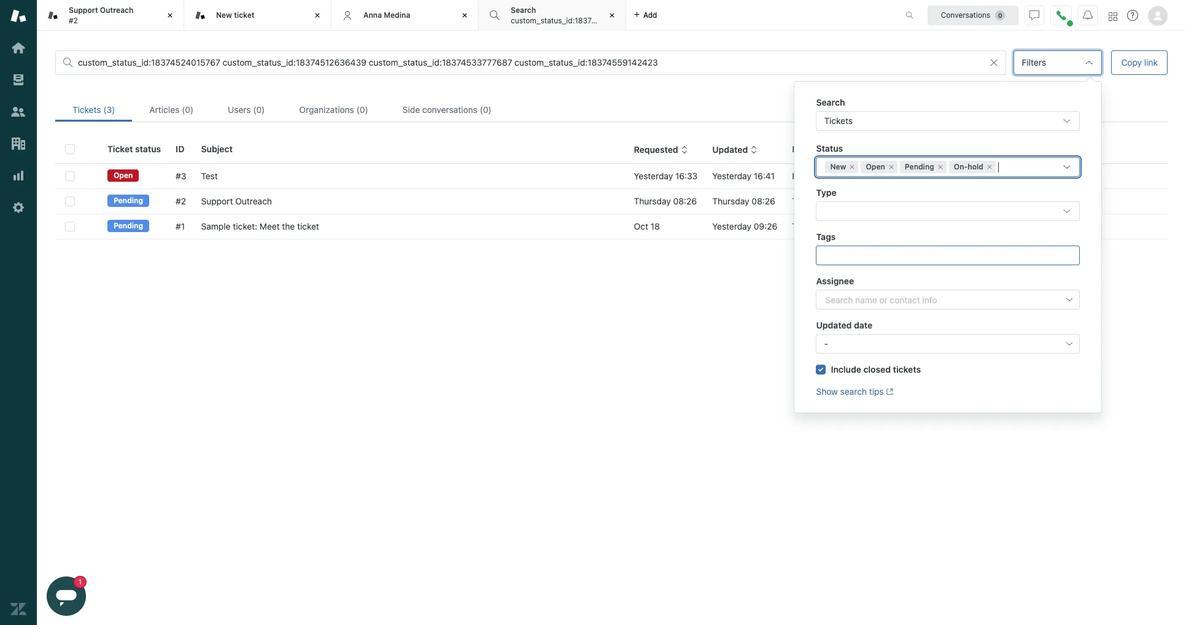 Task type: vqa. For each thing, say whether or not it's contained in the screenshot.
'(0)' in the Organizations (0) TAB
yes



Task type: locate. For each thing, give the bounding box(es) containing it.
articles (0) tab
[[132, 98, 211, 122]]

0 vertical spatial ticket
[[234, 10, 255, 20]]

ticket
[[107, 144, 133, 154]]

updated inside button
[[712, 144, 748, 155]]

outreach for support outreach
[[235, 196, 272, 206]]

support outreach link
[[201, 195, 272, 208]]

(0) for articles (0)
[[182, 104, 194, 115]]

(3)
[[103, 104, 115, 115]]

1 vertical spatial updated
[[816, 320, 852, 330]]

open down "ticket"
[[114, 171, 133, 180]]

(0) right users
[[253, 104, 265, 115]]

new inside 'tab'
[[216, 10, 232, 20]]

(0) inside users (0) tab
[[253, 104, 265, 115]]

thursday down yesterday 16:41
[[712, 196, 749, 206]]

custom_status_id:18374559142423
[[893, 16, 1018, 25]]

1 horizontal spatial updated
[[816, 320, 852, 330]]

08:26
[[673, 196, 697, 206], [752, 196, 776, 206]]

2 remove image from the left
[[888, 163, 895, 171]]

2 vertical spatial pending
[[114, 221, 143, 230]]

tisha
[[792, 196, 814, 206]]

0 horizontal spatial remove image
[[849, 163, 856, 171]]

close image for "tab" containing support outreach
[[164, 9, 176, 21]]

status element
[[816, 157, 1080, 177]]

search
[[511, 6, 536, 15], [816, 97, 845, 107]]

tab list containing tickets (3)
[[55, 98, 1168, 122]]

support
[[69, 6, 98, 15], [1023, 171, 1055, 181], [201, 196, 233, 206], [1023, 196, 1055, 206]]

organizations (0)
[[299, 104, 368, 115]]

ticket
[[234, 10, 255, 20], [297, 221, 319, 232]]

0 horizontal spatial 08:26
[[673, 196, 697, 206]]

thursday 08:26 down yesterday 16:41
[[712, 196, 776, 206]]

tickets for tickets (3)
[[72, 104, 101, 115]]

Search: text field
[[78, 57, 999, 68]]

reporting image
[[10, 168, 26, 184]]

open
[[866, 162, 885, 171], [114, 171, 133, 180]]

new for new ticket
[[216, 10, 232, 20]]

tab
[[37, 0, 184, 31], [479, 0, 1018, 31]]

thursday 08:26 down the yesterday 16:33
[[634, 196, 697, 206]]

thursday 08:26
[[634, 196, 697, 206], [712, 196, 776, 206]]

1 horizontal spatial search
[[816, 97, 845, 107]]

support inside "link"
[[201, 196, 233, 206]]

0 vertical spatial pending
[[905, 162, 935, 171]]

0 horizontal spatial thursday 08:26
[[634, 196, 697, 206]]

(0) right conversations
[[480, 104, 492, 115]]

16:33
[[675, 171, 698, 181]]

0 horizontal spatial tab
[[37, 0, 184, 31]]

1 remove image from the left
[[849, 163, 856, 171]]

08:26 down 16:33
[[673, 196, 697, 206]]

3 (0) from the left
[[357, 104, 368, 115]]

1 vertical spatial tickets
[[824, 115, 853, 126]]

1 row from the top
[[55, 164, 1168, 189]]

(0) inside articles (0) tab
[[182, 104, 194, 115]]

0 vertical spatial search
[[511, 6, 536, 15]]

0 horizontal spatial #2
[[69, 16, 78, 25]]

2 row from the top
[[55, 189, 1168, 214]]

1 vertical spatial ticket
[[297, 221, 319, 232]]

on-hold
[[954, 162, 984, 171]]

pending option
[[900, 161, 947, 173]]

close image inside anna medina tab
[[459, 9, 471, 21]]

zendesk support image
[[10, 8, 26, 24]]

show search tips
[[816, 386, 884, 397]]

remove image right hold
[[986, 163, 994, 171]]

updated
[[712, 144, 748, 155], [816, 320, 852, 330]]

1 horizontal spatial new
[[831, 162, 846, 171]]

08:26 down 16:41
[[752, 196, 776, 206]]

new inside option
[[831, 162, 846, 171]]

hold
[[968, 162, 984, 171]]

3 close image from the left
[[459, 9, 471, 21]]

18
[[651, 221, 660, 232]]

requester
[[792, 144, 835, 154]]

tips
[[869, 386, 884, 397]]

close image for anna medina tab
[[459, 9, 471, 21]]

updated up -
[[816, 320, 852, 330]]

2 thursday from the left
[[712, 196, 749, 206]]

#2 down #3
[[176, 196, 186, 206]]

test link
[[201, 170, 218, 182]]

#2
[[69, 16, 78, 25], [176, 196, 186, 206]]

sample ticket: meet the ticket link
[[201, 220, 319, 233]]

2 horizontal spatial remove image
[[986, 163, 994, 171]]

1 horizontal spatial 08:26
[[752, 196, 776, 206]]

1 vertical spatial outreach
[[235, 196, 272, 206]]

1 horizontal spatial #2
[[176, 196, 186, 206]]

(0) right the articles
[[182, 104, 194, 115]]

close image for "tab" containing search
[[606, 9, 618, 21]]

0 horizontal spatial ticket
[[234, 10, 255, 20]]

Assignee field
[[826, 294, 1056, 306]]

close image
[[164, 9, 176, 21], [311, 9, 324, 21], [459, 9, 471, 21], [606, 9, 618, 21]]

remove image inside new option
[[849, 163, 856, 171]]

remove image left open option
[[849, 163, 856, 171]]

(opens in a new tab) image
[[884, 388, 893, 396]]

ticket inside sample ticket: meet the ticket link
[[297, 221, 319, 232]]

pending down ticket status
[[114, 196, 143, 205]]

yesterday
[[634, 171, 673, 181], [712, 171, 752, 181], [712, 221, 752, 232]]

search up custom_status_id:18374524015767
[[511, 6, 536, 15]]

2 thursday 08:26 from the left
[[712, 196, 776, 206]]

customers image
[[10, 104, 26, 120]]

1 vertical spatial new
[[831, 162, 846, 171]]

thursday
[[634, 196, 671, 206], [712, 196, 749, 206]]

outreach inside support outreach #2
[[100, 6, 134, 15]]

thursday up 18
[[634, 196, 671, 206]]

0 horizontal spatial new
[[216, 10, 232, 20]]

search inside search custom_status_id:18374524015767 custom_status_id:18374512636439 custom_status_id:18374533777687 custom_status_id:18374559142423
[[511, 6, 536, 15]]

1 horizontal spatial tickets
[[824, 115, 853, 126]]

1 (0) from the left
[[182, 104, 194, 115]]

custom_status_id:18374512636439
[[637, 16, 763, 25]]

tickets inside tickets (3) tab
[[72, 104, 101, 115]]

remove image inside open option
[[888, 163, 895, 171]]

4 (0) from the left
[[480, 104, 492, 115]]

row
[[55, 164, 1168, 189], [55, 189, 1168, 214], [55, 214, 1168, 239]]

row containing #2
[[55, 189, 1168, 214]]

type
[[816, 187, 837, 198]]

tickets left (3)
[[72, 104, 101, 115]]

(0)
[[182, 104, 194, 115], [253, 104, 265, 115], [357, 104, 368, 115], [480, 104, 492, 115]]

status
[[816, 143, 843, 154]]

tickets inside tickets dropdown button
[[824, 115, 853, 126]]

0 vertical spatial outreach
[[100, 6, 134, 15]]

#2 right zendesk support image
[[69, 16, 78, 25]]

new ticket
[[216, 10, 255, 20]]

2 (0) from the left
[[253, 104, 265, 115]]

new ticket tab
[[184, 0, 332, 31]]

remove image
[[849, 163, 856, 171], [888, 163, 895, 171], [986, 163, 994, 171]]

1 horizontal spatial remove image
[[888, 163, 895, 171]]

search up status
[[816, 97, 845, 107]]

tickets
[[72, 104, 101, 115], [824, 115, 853, 126]]

1 horizontal spatial ticket
[[297, 221, 319, 232]]

2 tab from the left
[[479, 0, 1018, 31]]

0 horizontal spatial tickets
[[72, 104, 101, 115]]

get started image
[[10, 40, 26, 56]]

0 vertical spatial #2
[[69, 16, 78, 25]]

remove image for new
[[849, 163, 856, 171]]

1 vertical spatial #2
[[176, 196, 186, 206]]

outreach inside "link"
[[235, 196, 272, 206]]

1 horizontal spatial outreach
[[235, 196, 272, 206]]

open option
[[861, 161, 898, 173]]

show search tips link
[[816, 386, 893, 397]]

copy link button
[[1112, 50, 1168, 75]]

3 remove image from the left
[[986, 163, 994, 171]]

support inside support outreach #2
[[69, 6, 98, 15]]

0 horizontal spatial search
[[511, 6, 536, 15]]

pending inside option
[[905, 162, 935, 171]]

outreach for support outreach #2
[[100, 6, 134, 15]]

0 vertical spatial tickets
[[72, 104, 101, 115]]

outreach
[[100, 6, 134, 15], [235, 196, 272, 206]]

0 horizontal spatial thursday
[[634, 196, 671, 206]]

0 vertical spatial new
[[216, 10, 232, 20]]

get help image
[[1127, 10, 1138, 21]]

yesterday for yesterday 16:41
[[712, 171, 752, 181]]

tab containing search
[[479, 0, 1018, 31]]

assignee element
[[816, 290, 1080, 309]]

(0) for organizations (0)
[[357, 104, 368, 115]]

pending left remove image
[[905, 162, 935, 171]]

3 row from the top
[[55, 214, 1168, 239]]

2 close image from the left
[[311, 9, 324, 21]]

side
[[403, 104, 420, 115]]

the
[[792, 221, 807, 232]]

1 close image from the left
[[164, 9, 176, 21]]

updated up yesterday 16:41
[[712, 144, 748, 155]]

0 horizontal spatial updated
[[712, 144, 748, 155]]

yesterday left the 09:26
[[712, 221, 752, 232]]

add button
[[626, 0, 665, 30]]

yesterday down requested
[[634, 171, 673, 181]]

pending left #1
[[114, 221, 143, 230]]

1 horizontal spatial thursday
[[712, 196, 749, 206]]

tickets for tickets
[[824, 115, 853, 126]]

yesterday down updated button
[[712, 171, 752, 181]]

tab list
[[55, 98, 1168, 122]]

clear search image
[[990, 58, 999, 68]]

tickets (3)
[[72, 104, 115, 115]]

0 horizontal spatial open
[[114, 171, 133, 180]]

remove image left pending option
[[888, 163, 895, 171]]

1 tab from the left
[[37, 0, 184, 31]]

tickets up status
[[824, 115, 853, 126]]

subject
[[201, 144, 233, 154]]

button displays agent's chat status as invisible. image
[[1030, 10, 1040, 20]]

the customer
[[792, 221, 849, 232]]

date
[[854, 320, 873, 330]]

type element
[[816, 201, 1080, 221]]

open right new option
[[866, 162, 885, 171]]

1 vertical spatial search
[[816, 97, 845, 107]]

status
[[135, 144, 161, 154]]

(0) inside organizations (0) tab
[[357, 104, 368, 115]]

4 close image from the left
[[606, 9, 618, 21]]

tags
[[816, 232, 836, 242]]

1 horizontal spatial open
[[866, 162, 885, 171]]

remove image inside on-hold "option"
[[986, 163, 994, 171]]

copy
[[1122, 57, 1142, 68]]

1 vertical spatial pending
[[114, 196, 143, 205]]

updated date
[[816, 320, 873, 330]]

updated button
[[712, 144, 758, 155]]

close image inside new ticket 'tab'
[[311, 9, 324, 21]]

1 horizontal spatial thursday 08:26
[[712, 196, 776, 206]]

side conversations (0) tab
[[385, 98, 509, 122]]

2 08:26 from the left
[[752, 196, 776, 206]]

1 horizontal spatial tab
[[479, 0, 1018, 31]]

new
[[216, 10, 232, 20], [831, 162, 846, 171]]

users (0) tab
[[211, 98, 282, 122]]

0 vertical spatial updated
[[712, 144, 748, 155]]

pending
[[905, 162, 935, 171], [114, 196, 143, 205], [114, 221, 143, 230]]

zendesk products image
[[1109, 12, 1118, 21]]

(0) right organizations
[[357, 104, 368, 115]]

0 horizontal spatial outreach
[[100, 6, 134, 15]]



Task type: describe. For each thing, give the bounding box(es) containing it.
open inside open option
[[866, 162, 885, 171]]

16:41
[[754, 171, 775, 181]]

on-
[[954, 162, 968, 171]]

oct
[[634, 221, 648, 232]]

new option
[[826, 161, 859, 173]]

Type field
[[826, 205, 1054, 217]]

link
[[1145, 57, 1158, 68]]

- button
[[816, 334, 1080, 354]]

medina
[[384, 10, 410, 20]]

yesterday 09:26
[[712, 221, 778, 232]]

close image for new ticket 'tab'
[[311, 9, 324, 21]]

-
[[824, 338, 828, 349]]

notifications image
[[1083, 10, 1093, 20]]

search custom_status_id:18374524015767 custom_status_id:18374512636439 custom_status_id:18374533777687 custom_status_id:18374559142423
[[511, 6, 1018, 25]]

Status field
[[998, 161, 1054, 173]]

#3
[[176, 171, 186, 181]]

users (0)
[[228, 104, 265, 115]]

support outreach
[[201, 196, 272, 206]]

search
[[840, 386, 867, 397]]

copy link
[[1122, 57, 1158, 68]]

ticket inside new ticket 'tab'
[[234, 10, 255, 20]]

tisha morrel
[[792, 196, 842, 206]]

include
[[831, 364, 861, 375]]

pending for oct 18
[[114, 221, 143, 230]]

morrel
[[816, 196, 842, 206]]

#2 inside row
[[176, 196, 186, 206]]

main element
[[0, 0, 37, 625]]

show
[[816, 386, 838, 397]]

tickets button
[[816, 111, 1080, 131]]

search for search
[[816, 97, 845, 107]]

admin image
[[10, 200, 26, 216]]

09:26
[[754, 221, 778, 232]]

tabs tab list
[[37, 0, 1018, 31]]

include closed tickets
[[831, 364, 921, 375]]

brad
[[792, 171, 811, 181]]

closed
[[864, 364, 891, 375]]

row containing #3
[[55, 164, 1168, 189]]

open inside row
[[114, 171, 133, 180]]

articles
[[149, 104, 179, 115]]

zendesk image
[[10, 601, 26, 617]]

yesterday 16:33
[[634, 171, 698, 181]]

requested
[[634, 144, 678, 155]]

anna
[[364, 10, 382, 20]]

side conversations (0)
[[403, 104, 492, 115]]

id
[[176, 144, 185, 154]]

tab containing support outreach
[[37, 0, 184, 31]]

(0) for users (0)
[[253, 104, 265, 115]]

custom_status_id:18374524015767
[[511, 16, 635, 25]]

sample
[[201, 221, 231, 232]]

row containing #1
[[55, 214, 1168, 239]]

tickets (3) tab
[[55, 98, 132, 122]]

remove image for on-hold
[[986, 163, 994, 171]]

conversations
[[941, 10, 991, 19]]

anna medina
[[364, 10, 410, 20]]

updated for updated date
[[816, 320, 852, 330]]

tickets
[[893, 364, 921, 375]]

on-hold option
[[949, 161, 996, 173]]

group
[[1023, 144, 1049, 154]]

requested button
[[634, 144, 688, 155]]

search for search custom_status_id:18374524015767 custom_status_id:18374512636439 custom_status_id:18374533777687 custom_status_id:18374559142423
[[511, 6, 536, 15]]

yesterday for yesterday 16:33
[[634, 171, 673, 181]]

(0) inside side conversations (0) tab
[[480, 104, 492, 115]]

#2 inside support outreach #2
[[69, 16, 78, 25]]

meet
[[260, 221, 280, 232]]

#1
[[176, 221, 185, 232]]

filters
[[1022, 57, 1046, 68]]

organizations
[[299, 104, 354, 115]]

customer
[[810, 221, 849, 232]]

support outreach #2
[[69, 6, 134, 25]]

views image
[[10, 72, 26, 88]]

test
[[201, 171, 218, 181]]

new for new
[[831, 162, 846, 171]]

conversations
[[422, 104, 478, 115]]

organizations (0) tab
[[282, 98, 385, 122]]

the
[[282, 221, 295, 232]]

1 thursday from the left
[[634, 196, 671, 206]]

yesterday 16:41
[[712, 171, 775, 181]]

articles (0)
[[149, 104, 194, 115]]

add
[[644, 10, 657, 19]]

updated for updated button
[[712, 144, 748, 155]]

1 thursday 08:26 from the left
[[634, 196, 697, 206]]

filters button
[[1014, 50, 1103, 75]]

Tags field
[[826, 249, 1069, 262]]

custom_status_id:18374533777687
[[765, 16, 891, 25]]

remove image for open
[[888, 163, 895, 171]]

pending for thursday 08:26
[[114, 196, 143, 205]]

ticket:
[[233, 221, 257, 232]]

remove image
[[937, 163, 944, 171]]

1 08:26 from the left
[[673, 196, 697, 206]]

anna medina tab
[[332, 0, 479, 31]]

sample ticket: meet the ticket
[[201, 221, 319, 232]]

oct 18
[[634, 221, 660, 232]]

organizations image
[[10, 136, 26, 152]]

ticket status
[[107, 144, 161, 154]]

users
[[228, 104, 251, 115]]

conversations button
[[928, 5, 1019, 25]]

assignee
[[816, 276, 854, 286]]

yesterday for yesterday 09:26
[[712, 221, 752, 232]]



